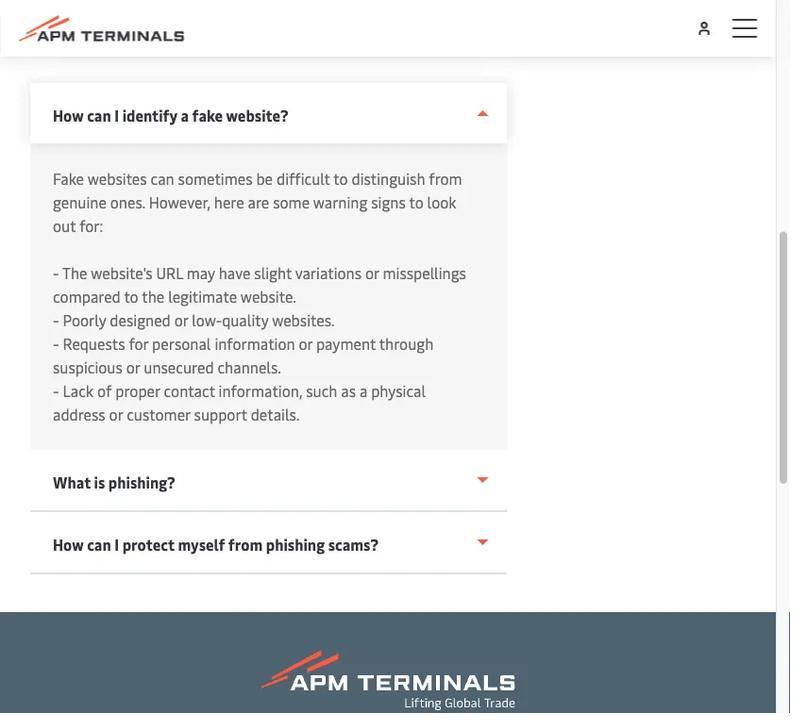 Task type: describe. For each thing, give the bounding box(es) containing it.
personal
[[152, 334, 211, 354]]

requests
[[63, 334, 125, 354]]

i for protect
[[114, 535, 119, 555]]

to inside the - the website's url may have slight variations or misspellings compared to the legitimate website. - poorly designed or low-quality websites. - requests for personal information or payment through suspicious or unsecured channels. - lack of proper contact information, such as a physical address or customer support details.
[[124, 286, 138, 307]]

details.
[[251, 404, 300, 425]]

legitimate
[[168, 286, 237, 307]]

phishing
[[266, 535, 325, 555]]

how can i protect myself from phishing scams?
[[53, 535, 379, 555]]

3 - from the top
[[53, 334, 59, 354]]

channels.
[[218, 357, 281, 378]]

address
[[53, 404, 105, 425]]

fake websites can sometimes be difficult to distinguish from genuine ones. however, here are some warning signs to look out for:
[[53, 168, 462, 236]]

as
[[341, 381, 356, 401]]

look
[[427, 192, 457, 212]]

2 - from the top
[[53, 310, 59, 330]]

- the website's url may have slight variations or misspellings compared to the legitimate website. - poorly designed or low-quality websites. - requests for personal information or payment through suspicious or unsecured channels. - lack of proper contact information, such as a physical address or customer support details.
[[53, 263, 466, 425]]

2 horizontal spatial to
[[409, 192, 424, 212]]

or right variations
[[365, 263, 379, 283]]

can for protect
[[87, 535, 111, 555]]

how can i identify a fake website? element
[[30, 143, 507, 450]]

low-
[[192, 310, 222, 330]]

have
[[219, 263, 251, 283]]

or down websites.
[[299, 334, 312, 354]]

for:
[[79, 216, 103, 236]]

fake
[[53, 168, 84, 189]]

a inside "dropdown button"
[[181, 105, 189, 126]]

or down 'of'
[[109, 404, 123, 425]]

proper
[[115, 381, 160, 401]]

identify
[[122, 105, 177, 126]]

0 vertical spatial to
[[333, 168, 348, 189]]

warning
[[313, 192, 368, 212]]

how for how can i identify a fake website?
[[53, 105, 84, 126]]

information,
[[219, 381, 302, 401]]

what is phishing? button
[[30, 450, 507, 513]]

may
[[187, 263, 215, 283]]

designed
[[110, 310, 171, 330]]

variations
[[295, 263, 362, 283]]

information
[[215, 334, 295, 354]]

slight
[[254, 263, 292, 283]]

sometimes
[[178, 168, 253, 189]]

website's
[[91, 263, 153, 283]]

be
[[256, 168, 273, 189]]

customer
[[127, 404, 190, 425]]

what is phishing?
[[53, 472, 175, 493]]

from inside fake websites can sometimes be difficult to distinguish from genuine ones. however, here are some warning signs to look out for:
[[429, 168, 462, 189]]

1 - from the top
[[53, 263, 59, 283]]

how can i identify a fake website? button
[[30, 83, 507, 143]]

some
[[273, 192, 310, 212]]

from inside how can i protect myself from phishing scams? dropdown button
[[228, 535, 263, 555]]

lack
[[63, 381, 94, 401]]



Task type: vqa. For each thing, say whether or not it's contained in the screenshot.
leftmost a
yes



Task type: locate. For each thing, give the bounding box(es) containing it.
0 vertical spatial can
[[87, 105, 111, 126]]

1 vertical spatial from
[[228, 535, 263, 555]]

0 vertical spatial from
[[429, 168, 462, 189]]

protect
[[122, 535, 174, 555]]

0 horizontal spatial from
[[228, 535, 263, 555]]

0 vertical spatial a
[[181, 105, 189, 126]]

i inside dropdown button
[[114, 535, 119, 555]]

0 horizontal spatial a
[[181, 105, 189, 126]]

website?
[[226, 105, 289, 126]]

1 horizontal spatial from
[[429, 168, 462, 189]]

from right myself
[[228, 535, 263, 555]]

apmt footer logo image
[[261, 650, 515, 711]]

the
[[62, 263, 87, 283]]

i left identify
[[114, 105, 119, 126]]

can inside fake websites can sometimes be difficult to distinguish from genuine ones. however, here are some warning signs to look out for:
[[151, 168, 174, 189]]

can up however,
[[151, 168, 174, 189]]

a
[[181, 105, 189, 126], [360, 381, 367, 401]]

from up look
[[429, 168, 462, 189]]

how can i protect myself from phishing scams? button
[[30, 513, 507, 575]]

to left look
[[409, 192, 424, 212]]

how can i identify a fake website?
[[53, 105, 289, 126]]

a left the fake on the left of the page
[[181, 105, 189, 126]]

poorly
[[63, 310, 106, 330]]

payment
[[316, 334, 376, 354]]

4 - from the top
[[53, 381, 59, 401]]

websites
[[88, 168, 147, 189]]

websites.
[[272, 310, 335, 330]]

signs
[[371, 192, 406, 212]]

2 vertical spatial to
[[124, 286, 138, 307]]

i
[[114, 105, 119, 126], [114, 535, 119, 555]]

to left the the in the left of the page
[[124, 286, 138, 307]]

physical
[[371, 381, 426, 401]]

a right as
[[360, 381, 367, 401]]

- left requests
[[53, 334, 59, 354]]

can
[[87, 105, 111, 126], [151, 168, 174, 189], [87, 535, 111, 555]]

1 vertical spatial how
[[53, 535, 84, 555]]

a inside the - the website's url may have slight variations or misspellings compared to the legitimate website. - poorly designed or low-quality websites. - requests for personal information or payment through suspicious or unsecured channels. - lack of proper contact information, such as a physical address or customer support details.
[[360, 381, 367, 401]]

how for how can i protect myself from phishing scams?
[[53, 535, 84, 555]]

difficult
[[277, 168, 330, 189]]

1 horizontal spatial a
[[360, 381, 367, 401]]

how
[[53, 105, 84, 126], [53, 535, 84, 555]]

out
[[53, 216, 76, 236]]

2 vertical spatial can
[[87, 535, 111, 555]]

i for identify
[[114, 105, 119, 126]]

of
[[97, 381, 112, 401]]

distinguish
[[352, 168, 425, 189]]

-
[[53, 263, 59, 283], [53, 310, 59, 330], [53, 334, 59, 354], [53, 381, 59, 401]]

i left protect
[[114, 535, 119, 555]]

1 vertical spatial can
[[151, 168, 174, 189]]

unsecured
[[144, 357, 214, 378]]

1 vertical spatial i
[[114, 535, 119, 555]]

however,
[[149, 192, 210, 212]]

2 i from the top
[[114, 535, 119, 555]]

genuine
[[53, 192, 107, 212]]

phishing?
[[108, 472, 175, 493]]

scams?
[[328, 535, 379, 555]]

is
[[94, 472, 105, 493]]

to
[[333, 168, 348, 189], [409, 192, 424, 212], [124, 286, 138, 307]]

to up warning
[[333, 168, 348, 189]]

0 horizontal spatial to
[[124, 286, 138, 307]]

for
[[129, 334, 148, 354]]

misspellings
[[383, 263, 466, 283]]

1 how from the top
[[53, 105, 84, 126]]

- left the lack
[[53, 381, 59, 401]]

contact
[[164, 381, 215, 401]]

can left protect
[[87, 535, 111, 555]]

from
[[429, 168, 462, 189], [228, 535, 263, 555]]

0 vertical spatial i
[[114, 105, 119, 126]]

1 horizontal spatial to
[[333, 168, 348, 189]]

through
[[379, 334, 434, 354]]

such
[[306, 381, 337, 401]]

i inside "dropdown button"
[[114, 105, 119, 126]]

ones.
[[110, 192, 145, 212]]

compared
[[53, 286, 121, 307]]

can left identify
[[87, 105, 111, 126]]

support
[[194, 404, 247, 425]]

how down what
[[53, 535, 84, 555]]

fake
[[192, 105, 223, 126]]

- left poorly
[[53, 310, 59, 330]]

what
[[53, 472, 91, 493]]

1 vertical spatial to
[[409, 192, 424, 212]]

can for identify
[[87, 105, 111, 126]]

url
[[156, 263, 183, 283]]

2 how from the top
[[53, 535, 84, 555]]

how inside dropdown button
[[53, 535, 84, 555]]

website.
[[241, 286, 296, 307]]

myself
[[178, 535, 225, 555]]

suspicious
[[53, 357, 123, 378]]

how up fake
[[53, 105, 84, 126]]

can inside "dropdown button"
[[87, 105, 111, 126]]

or
[[365, 263, 379, 283], [174, 310, 188, 330], [299, 334, 312, 354], [126, 357, 140, 378], [109, 404, 123, 425]]

here
[[214, 192, 244, 212]]

0 vertical spatial how
[[53, 105, 84, 126]]

or up personal
[[174, 310, 188, 330]]

- left the
[[53, 263, 59, 283]]

how inside "dropdown button"
[[53, 105, 84, 126]]

1 vertical spatial a
[[360, 381, 367, 401]]

1 i from the top
[[114, 105, 119, 126]]

or up the proper
[[126, 357, 140, 378]]

are
[[248, 192, 269, 212]]

quality
[[222, 310, 268, 330]]

the
[[142, 286, 164, 307]]

can inside dropdown button
[[87, 535, 111, 555]]



